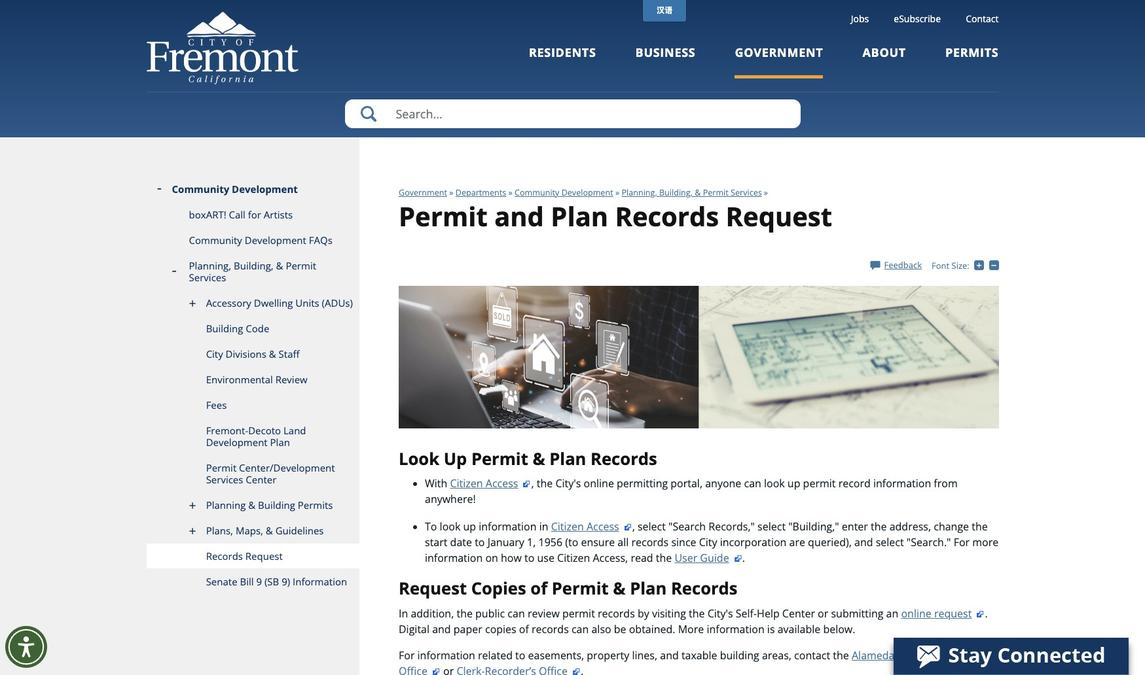Task type: vqa. For each thing, say whether or not it's contained in the screenshot.
the middle Citizen
yes



Task type: describe. For each thing, give the bounding box(es) containing it.
center inside columnusercontrol3 main content
[[782, 607, 815, 621]]

in
[[399, 607, 408, 621]]

senate
[[206, 576, 237, 589]]

records,"
[[709, 520, 755, 534]]

& inside 'government » departments » community development » planning, building, & permit services permit and plan records request'
[[695, 187, 701, 198]]

building code
[[206, 322, 269, 335]]

more
[[972, 536, 999, 550]]

services inside planning, building, & permit services
[[189, 271, 226, 284]]

request inside 'government » departments » community development » planning, building, & permit services permit and plan records request'
[[726, 198, 832, 234]]

, for the
[[531, 477, 534, 491]]

development inside 'government » departments » community development » planning, building, & permit services permit and plan records request'
[[562, 187, 613, 198]]

records inside '. digital and paper copies of records can also be obtained. more information is available below.'
[[532, 623, 569, 637]]

for
[[248, 208, 261, 221]]

1 horizontal spatial request
[[399, 578, 467, 601]]

residents
[[529, 45, 596, 60]]

(sb
[[264, 576, 279, 589]]

for inside the ', select "search records," select "building," enter the address, change the start date to january 1, 1956 (to ensure all records since city incorporation are queried), and select "search." for more information on how to use citizen access, read the'
[[954, 536, 970, 550]]

1 vertical spatial up
[[463, 520, 476, 534]]

up inside ", the city's online permitting portal, anyone can look up permit record information from anywhere!"
[[788, 477, 800, 491]]

digital plans image
[[399, 286, 999, 429]]

request copies of permit & plan records
[[399, 578, 738, 601]]

, select "search records," select "building," enter the address, change the start date to january 1, 1956 (to ensure all records since city incorporation are queried), and select "search." for more information on how to use citizen access, read the
[[425, 520, 999, 566]]

font size:
[[932, 260, 970, 272]]

to
[[425, 520, 437, 534]]

building inside building code link
[[206, 322, 243, 335]]

review
[[528, 607, 560, 621]]

divisions
[[226, 348, 266, 361]]

copies
[[485, 623, 516, 637]]

, for select
[[632, 520, 635, 534]]

0 horizontal spatial community development link
[[146, 177, 359, 202]]

development inside fremont-decoto land development plan
[[206, 436, 268, 449]]

information inside the ', select "search records," select "building," enter the address, change the start date to january 1, 1956 (to ensure all records since city incorporation are queried), and select "search." for more information on how to use citizen access, read the'
[[425, 551, 483, 566]]

contact link
[[966, 12, 999, 25]]

planning, building, & permit services
[[189, 259, 316, 284]]

start
[[425, 536, 448, 550]]

to look up information in citizen access
[[425, 520, 619, 534]]

center/development
[[239, 462, 335, 475]]

dwelling
[[254, 297, 293, 310]]

senate bill 9 (sb 9) information
[[206, 576, 347, 589]]

size:
[[952, 260, 970, 272]]

information down paper
[[417, 649, 475, 663]]

permit center/development services center link
[[146, 456, 359, 493]]

fremont-
[[206, 424, 248, 437]]

in addition, the public can review permit records by visiting the city's self-help center or submitting an online request
[[399, 607, 972, 621]]

font
[[932, 260, 950, 272]]

look
[[399, 448, 439, 470]]

0 horizontal spatial for
[[399, 649, 415, 663]]

call
[[229, 208, 245, 221]]

1 vertical spatial city's
[[708, 607, 733, 621]]

. for .
[[742, 551, 745, 566]]

land
[[284, 424, 306, 437]]

stay connected image
[[894, 637, 1128, 674]]

+ link
[[974, 260, 989, 271]]

government for government » departments » community development » planning, building, & permit services permit and plan records request
[[399, 187, 447, 198]]

(to
[[565, 536, 578, 550]]

1 vertical spatial permits
[[298, 499, 333, 512]]

departments link
[[456, 187, 506, 198]]

by
[[638, 607, 649, 621]]

. for . digital and paper copies of records can also be obtained. more information is available below.
[[985, 607, 988, 621]]

taxable
[[682, 649, 717, 663]]

information up january
[[479, 520, 537, 534]]

permit inside the permit center/development services center
[[206, 462, 237, 475]]

permit inside ", the city's online permitting portal, anyone can look up permit record information from anywhere!"
[[803, 477, 836, 491]]

date
[[450, 536, 472, 550]]

building, inside 'government » departments » community development » planning, building, & permit services permit and plan records request'
[[659, 187, 693, 198]]

community development faqs
[[189, 234, 332, 247]]

read
[[631, 551, 653, 566]]

community inside 'government » departments » community development » planning, building, & permit services permit and plan records request'
[[515, 187, 559, 198]]

1 vertical spatial online
[[901, 607, 932, 621]]

0 horizontal spatial planning, building, & permit services link
[[146, 253, 359, 291]]

& inside planning, building, & permit services
[[276, 259, 283, 272]]

- link
[[989, 260, 1002, 271]]

0 vertical spatial of
[[531, 578, 547, 601]]

boxart!
[[189, 208, 226, 221]]

up
[[444, 448, 467, 470]]

community development faqs link
[[146, 228, 359, 253]]

user
[[675, 551, 697, 566]]

look up permit & plan records
[[399, 448, 657, 470]]

"search."
[[907, 536, 951, 550]]

fees link
[[146, 393, 359, 418]]

and inside the ', select "search records," select "building," enter the address, change the start date to january 1, 1956 (to ensure all records since city incorporation are queried), and select "search." for more information on how to use citizen access, read the'
[[855, 536, 873, 550]]

information
[[293, 576, 347, 589]]

queried),
[[808, 536, 852, 550]]

obtained.
[[629, 623, 675, 637]]

plans, maps, & guidelines
[[206, 524, 324, 538]]

of inside '. digital and paper copies of records can also be obtained. more information is available below.'
[[519, 623, 529, 637]]

alameda
[[852, 649, 895, 663]]

plans,
[[206, 524, 233, 538]]

look inside ", the city's online permitting portal, anyone can look up permit record information from anywhere!"
[[764, 477, 785, 491]]

city inside city divisions & staff link
[[206, 348, 223, 361]]

accessory dwelling units (adus) link
[[146, 291, 359, 316]]

information inside '. digital and paper copies of records can also be obtained. more information is available below.'
[[707, 623, 765, 637]]

9
[[256, 576, 262, 589]]

submitting
[[831, 607, 884, 621]]

accessory
[[206, 297, 251, 310]]

user guide link
[[675, 551, 742, 566]]

visiting
[[652, 607, 686, 621]]

an
[[886, 607, 899, 621]]

0 vertical spatial citizen
[[450, 477, 483, 491]]

columnusercontrol3 main content
[[359, 138, 1002, 676]]

access,
[[593, 551, 628, 566]]

permit inside planning, building, & permit services
[[286, 259, 316, 272]]

1 horizontal spatial select
[[758, 520, 786, 534]]

use
[[537, 551, 555, 566]]

lines,
[[632, 649, 657, 663]]

are
[[789, 536, 805, 550]]

contact
[[794, 649, 830, 663]]

addition,
[[411, 607, 454, 621]]

services inside the permit center/development services center
[[206, 473, 243, 487]]

units
[[295, 297, 319, 310]]

services inside 'government » departments » community development » planning, building, & permit services permit and plan records request'
[[731, 187, 762, 198]]

decoto
[[248, 424, 281, 437]]

1 horizontal spatial permits
[[945, 45, 999, 60]]

1 vertical spatial government link
[[399, 187, 447, 198]]

environmental
[[206, 373, 273, 386]]

"search
[[669, 520, 706, 534]]

online inside ", the city's online permitting portal, anyone can look up permit record information from anywhere!"
[[584, 477, 614, 491]]

maps,
[[236, 524, 263, 538]]

. digital and paper copies of records can also be obtained. more information is available below.
[[399, 607, 988, 637]]

citizen access link for with
[[450, 477, 531, 491]]

january
[[488, 536, 524, 550]]

anyone
[[705, 477, 741, 491]]

1 » from the left
[[449, 187, 453, 198]]



Task type: locate. For each thing, give the bounding box(es) containing it.
1 horizontal spatial of
[[531, 578, 547, 601]]

city's
[[556, 477, 581, 491], [708, 607, 733, 621]]

0 vertical spatial online
[[584, 477, 614, 491]]

and
[[494, 198, 544, 234], [855, 536, 873, 550], [432, 623, 451, 637], [660, 649, 679, 663]]

0 vertical spatial city's
[[556, 477, 581, 491]]

county
[[897, 649, 932, 663]]

1 vertical spatial city
[[699, 536, 717, 550]]

city's left self-
[[708, 607, 733, 621]]

permit left record
[[803, 477, 836, 491]]

. inside '. digital and paper copies of records can also be obtained. more information is available below.'
[[985, 607, 988, 621]]

1 vertical spatial government
[[399, 187, 447, 198]]

0 vertical spatial permit
[[803, 477, 836, 491]]

0 vertical spatial access
[[486, 477, 518, 491]]

1 vertical spatial for
[[399, 649, 415, 663]]

community development
[[172, 183, 298, 196]]

citizen
[[450, 477, 483, 491], [551, 520, 584, 534], [557, 551, 590, 566]]

1 vertical spatial records
[[598, 607, 635, 621]]

digital
[[399, 623, 430, 637]]

about link
[[863, 45, 906, 78]]

online left permitting
[[584, 477, 614, 491]]

1 horizontal spatial for
[[954, 536, 970, 550]]

select down "address,"
[[876, 536, 904, 550]]

0 horizontal spatial permit
[[562, 607, 595, 621]]

2 vertical spatial citizen
[[557, 551, 590, 566]]

guide
[[700, 551, 729, 566]]

center up planning & building permits
[[246, 473, 277, 487]]

on
[[485, 551, 498, 566]]

1 vertical spatial ,
[[632, 520, 635, 534]]

community for community development faqs
[[189, 234, 242, 247]]

0 vertical spatial records
[[632, 536, 669, 550]]

information left from
[[873, 477, 931, 491]]

the
[[537, 477, 553, 491], [871, 520, 887, 534], [972, 520, 988, 534], [656, 551, 672, 566], [457, 607, 473, 621], [689, 607, 705, 621], [833, 649, 849, 663]]

2 vertical spatial request
[[399, 578, 467, 601]]

1 vertical spatial request
[[245, 550, 283, 563]]

0 horizontal spatial request
[[245, 550, 283, 563]]

access up ensure
[[587, 520, 619, 534]]

can for anyone
[[744, 477, 761, 491]]

1 vertical spatial permit
[[562, 607, 595, 621]]

staff
[[279, 348, 300, 361]]

0 vertical spatial planning,
[[622, 187, 657, 198]]

,
[[531, 477, 534, 491], [632, 520, 635, 534]]

. down incorporation
[[742, 551, 745, 566]]

records inside the ', select "search records," select "building," enter the address, change the start date to january 1, 1956 (to ensure all records since city incorporation are queried), and select "search." for more information on how to use citizen access, read the'
[[632, 536, 669, 550]]

1 horizontal spatial access
[[587, 520, 619, 534]]

community down boxart! at left
[[189, 234, 242, 247]]

1 horizontal spatial government
[[735, 45, 823, 60]]

of right copies
[[519, 623, 529, 637]]

permit
[[703, 187, 729, 198], [399, 198, 488, 234], [286, 259, 316, 272], [471, 448, 528, 470], [206, 462, 237, 475], [552, 578, 609, 601]]

0 vertical spatial look
[[764, 477, 785, 491]]

3 » from the left
[[615, 187, 620, 198]]

building down accessory
[[206, 322, 243, 335]]

online
[[584, 477, 614, 491], [901, 607, 932, 621]]

all
[[618, 536, 629, 550]]

0 horizontal spatial government
[[399, 187, 447, 198]]

access
[[486, 477, 518, 491], [587, 520, 619, 534]]

0 horizontal spatial »
[[449, 187, 453, 198]]

records up read
[[632, 536, 669, 550]]

0 horizontal spatial permits
[[298, 499, 333, 512]]

records request link
[[146, 544, 359, 570]]

1 horizontal spatial »
[[508, 187, 513, 198]]

up up date
[[463, 520, 476, 534]]

citizen down (to
[[557, 551, 590, 566]]

can for records
[[572, 623, 589, 637]]

0 horizontal spatial center
[[246, 473, 277, 487]]

planning, inside 'government » departments » community development » planning, building, & permit services permit and plan records request'
[[622, 187, 657, 198]]

permit down "request copies of permit & plan records"
[[562, 607, 595, 621]]

environmental review
[[206, 373, 308, 386]]

0 vertical spatial government
[[735, 45, 823, 60]]

and inside 'government » departments » community development » planning, building, & permit services permit and plan records request'
[[494, 198, 544, 234]]

city inside the ', select "search records," select "building," enter the address, change the start date to january 1, 1956 (to ensure all records since city incorporation are queried), and select "search." for more information on how to use citizen access, read the'
[[699, 536, 717, 550]]

select up read
[[638, 520, 666, 534]]

feedback
[[884, 259, 922, 271]]

building, inside planning, building, & permit services
[[234, 259, 274, 272]]

records
[[632, 536, 669, 550], [598, 607, 635, 621], [532, 623, 569, 637]]

self-
[[736, 607, 757, 621]]

0 vertical spatial building
[[206, 322, 243, 335]]

city's down 'look up permit & plan records'
[[556, 477, 581, 491]]

1 horizontal spatial up
[[788, 477, 800, 491]]

look right anyone
[[764, 477, 785, 491]]

. right the 'request'
[[985, 607, 988, 621]]

government for government
[[735, 45, 823, 60]]

0 vertical spatial up
[[788, 477, 800, 491]]

development inside "community development faqs" link
[[245, 234, 306, 247]]

2 horizontal spatial »
[[615, 187, 620, 198]]

0 vertical spatial citizen access link
[[450, 477, 531, 491]]

with citizen access
[[425, 477, 518, 491]]

can inside '. digital and paper copies of records can also be obtained. more information is available below.'
[[572, 623, 589, 637]]

information down date
[[425, 551, 483, 566]]

2 horizontal spatial can
[[744, 477, 761, 491]]

since
[[671, 536, 696, 550]]

0 vertical spatial services
[[731, 187, 762, 198]]

the inside ", the city's online permitting portal, anyone can look up permit record information from anywhere!"
[[537, 477, 553, 491]]

with
[[425, 477, 447, 491]]

0 vertical spatial planning, building, & permit services link
[[622, 187, 762, 198]]

can right anyone
[[744, 477, 761, 491]]

2 vertical spatial services
[[206, 473, 243, 487]]

1 vertical spatial citizen access link
[[551, 520, 632, 534]]

to right related
[[515, 649, 525, 663]]

information down self-
[[707, 623, 765, 637]]

artists
[[264, 208, 293, 221]]

0 horizontal spatial ,
[[531, 477, 534, 491]]

1 vertical spatial to
[[524, 551, 535, 566]]

boxart! call for artists link
[[146, 202, 359, 228]]

0 horizontal spatial .
[[742, 551, 745, 566]]

community up boxart! at left
[[172, 183, 229, 196]]

planning, building, & permit services link
[[622, 187, 762, 198], [146, 253, 359, 291]]

city divisions & staff
[[206, 348, 300, 361]]

government » departments » community development » planning, building, & permit services permit and plan records request
[[399, 187, 832, 234]]

city's inside ", the city's online permitting portal, anyone can look up permit record information from anywhere!"
[[556, 477, 581, 491]]

citizen access link for to look up information in
[[551, 520, 632, 534]]

center up the available
[[782, 607, 815, 621]]

, inside the ', select "search records," select "building," enter the address, change the start date to january 1, 1956 (to ensure all records since city incorporation are queried), and select "search." for more information on how to use citizen access, read the'
[[632, 520, 635, 534]]

citizen access link up anywhere!
[[450, 477, 531, 491]]

0 horizontal spatial government link
[[399, 187, 447, 198]]

up up "building,"
[[788, 477, 800, 491]]

building up plans, maps, & guidelines
[[258, 499, 295, 512]]

address,
[[890, 520, 931, 534]]

1 vertical spatial of
[[519, 623, 529, 637]]

, inside ", the city's online permitting portal, anyone can look up permit record information from anywhere!"
[[531, 477, 534, 491]]

0 vertical spatial center
[[246, 473, 277, 487]]

2 horizontal spatial request
[[726, 198, 832, 234]]

0 horizontal spatial of
[[519, 623, 529, 637]]

community for community development
[[172, 183, 229, 196]]

government
[[735, 45, 823, 60], [399, 187, 447, 198]]

jobs link
[[851, 12, 869, 25]]

esubscribe link
[[894, 12, 941, 25]]

1 horizontal spatial online
[[901, 607, 932, 621]]

1 vertical spatial building,
[[234, 259, 274, 272]]

community right 'departments'
[[515, 187, 559, 198]]

services
[[731, 187, 762, 198], [189, 271, 226, 284], [206, 473, 243, 487]]

can left "also"
[[572, 623, 589, 637]]

0 horizontal spatial citizen access link
[[450, 477, 531, 491]]

building
[[720, 649, 759, 663]]

citizen access link up ensure
[[551, 520, 632, 534]]

1 horizontal spatial building
[[258, 499, 295, 512]]

0 horizontal spatial online
[[584, 477, 614, 491]]

permit
[[803, 477, 836, 491], [562, 607, 595, 621]]

2 vertical spatial can
[[572, 623, 589, 637]]

for up office
[[399, 649, 415, 663]]

permits down contact link
[[945, 45, 999, 60]]

copies
[[471, 578, 526, 601]]

-
[[999, 260, 1002, 271]]

of up review
[[531, 578, 547, 601]]

0 vertical spatial can
[[744, 477, 761, 491]]

building
[[206, 322, 243, 335], [258, 499, 295, 512]]

change
[[934, 520, 969, 534]]

areas,
[[762, 649, 792, 663]]

city up user guide link at the right of the page
[[699, 536, 717, 550]]

code
[[246, 322, 269, 335]]

1 horizontal spatial building,
[[659, 187, 693, 198]]

1 vertical spatial can
[[508, 607, 525, 621]]

access down 'look up permit & plan records'
[[486, 477, 518, 491]]

1 horizontal spatial citizen access link
[[551, 520, 632, 534]]

or
[[818, 607, 828, 621]]

1 vertical spatial planning, building, & permit services link
[[146, 253, 359, 291]]

below.
[[823, 623, 855, 637]]

0 vertical spatial building,
[[659, 187, 693, 198]]

records inside 'government » departments » community development » planning, building, & permit services permit and plan records request'
[[615, 198, 719, 234]]

1 vertical spatial access
[[587, 520, 619, 534]]

plan inside 'government » departments » community development » planning, building, & permit services permit and plan records request'
[[551, 198, 608, 234]]

for down change
[[954, 536, 970, 550]]

look right to
[[440, 520, 461, 534]]

0 horizontal spatial planning,
[[189, 259, 231, 272]]

1 horizontal spatial city
[[699, 536, 717, 550]]

0 horizontal spatial building,
[[234, 259, 274, 272]]

0 horizontal spatial access
[[486, 477, 518, 491]]

1 vertical spatial .
[[985, 607, 988, 621]]

1 vertical spatial citizen
[[551, 520, 584, 534]]

records up be
[[598, 607, 635, 621]]

1 horizontal spatial community development link
[[515, 187, 613, 198]]

0 vertical spatial for
[[954, 536, 970, 550]]

and inside '. digital and paper copies of records can also be obtained. more information is available below.'
[[432, 623, 451, 637]]

records down review
[[532, 623, 569, 637]]

from
[[934, 477, 958, 491]]

1 vertical spatial building
[[258, 499, 295, 512]]

1 horizontal spatial ,
[[632, 520, 635, 534]]

can inside ", the city's online permitting portal, anyone can look up permit record information from anywhere!"
[[744, 477, 761, 491]]

, down 'look up permit & plan records'
[[531, 477, 534, 491]]

office
[[399, 665, 428, 676]]

citizen inside the ', select "search records," select "building," enter the address, change the start date to january 1, 1956 (to ensure all records since city incorporation are queried), and select "search." for more information on how to use citizen access, read the'
[[557, 551, 590, 566]]

information inside ", the city's online permitting portal, anyone can look up permit record information from anywhere!"
[[873, 477, 931, 491]]

how
[[501, 551, 522, 566]]

alameda county assessor's office link
[[399, 649, 985, 676]]

building code link
[[146, 316, 359, 342]]

0 horizontal spatial look
[[440, 520, 461, 534]]

planning
[[206, 499, 246, 512]]

citizen up anywhere!
[[450, 477, 483, 491]]

anywhere!
[[425, 493, 476, 507]]

0 horizontal spatial building
[[206, 322, 243, 335]]

1 horizontal spatial center
[[782, 607, 815, 621]]

1 horizontal spatial planning,
[[622, 187, 657, 198]]

city left divisions
[[206, 348, 223, 361]]

0 vertical spatial city
[[206, 348, 223, 361]]

fees
[[206, 399, 227, 412]]

can up copies
[[508, 607, 525, 621]]

0 horizontal spatial select
[[638, 520, 666, 534]]

, up read
[[632, 520, 635, 534]]

plan inside fremont-decoto land development plan
[[270, 436, 290, 449]]

1 horizontal spatial government link
[[735, 45, 823, 78]]

up
[[788, 477, 800, 491], [463, 520, 476, 534]]

of
[[531, 578, 547, 601], [519, 623, 529, 637]]

.
[[742, 551, 745, 566], [985, 607, 988, 621]]

2 horizontal spatial select
[[876, 536, 904, 550]]

1 vertical spatial services
[[189, 271, 226, 284]]

government inside 'government » departments » community development » planning, building, & permit services permit and plan records request'
[[399, 187, 447, 198]]

2 » from the left
[[508, 187, 513, 198]]

easements,
[[528, 649, 584, 663]]

1 horizontal spatial look
[[764, 477, 785, 491]]

»
[[449, 187, 453, 198], [508, 187, 513, 198], [615, 187, 620, 198]]

can
[[744, 477, 761, 491], [508, 607, 525, 621], [572, 623, 589, 637]]

building inside the planning & building permits link
[[258, 499, 295, 512]]

0 vertical spatial to
[[475, 536, 485, 550]]

&
[[695, 187, 701, 198], [276, 259, 283, 272], [269, 348, 276, 361], [533, 448, 545, 470], [248, 499, 255, 512], [266, 524, 273, 538], [613, 578, 626, 601]]

guidelines
[[275, 524, 324, 538]]

2 vertical spatial to
[[515, 649, 525, 663]]

0 vertical spatial request
[[726, 198, 832, 234]]

0 horizontal spatial city
[[206, 348, 223, 361]]

user guide
[[675, 551, 729, 566]]

feedback link
[[871, 259, 922, 271]]

related
[[478, 649, 513, 663]]

planning, inside planning, building, & permit services
[[189, 259, 231, 272]]

1 vertical spatial planning,
[[189, 259, 231, 272]]

online right an
[[901, 607, 932, 621]]

development
[[232, 183, 298, 196], [562, 187, 613, 198], [245, 234, 306, 247], [206, 436, 268, 449]]

0 horizontal spatial can
[[508, 607, 525, 621]]

select up incorporation
[[758, 520, 786, 534]]

center inside the permit center/development services center
[[246, 473, 277, 487]]

help
[[757, 607, 780, 621]]

0 horizontal spatial city's
[[556, 477, 581, 491]]

bill
[[240, 576, 254, 589]]

online request link
[[901, 607, 985, 621]]

font size: link
[[932, 260, 970, 272]]

review
[[275, 373, 308, 386]]

0 vertical spatial .
[[742, 551, 745, 566]]

2 vertical spatial records
[[532, 623, 569, 637]]

citizen up (to
[[551, 520, 584, 534]]

business link
[[636, 45, 696, 78]]

permitting
[[617, 477, 668, 491]]

fremont-decoto land development plan link
[[146, 418, 359, 456]]

esubscribe
[[894, 12, 941, 25]]

assessor's
[[935, 649, 985, 663]]

permits up guidelines
[[298, 499, 333, 512]]

to right date
[[475, 536, 485, 550]]

1956
[[539, 536, 563, 550]]

to down the 1,
[[524, 551, 535, 566]]

0 vertical spatial permits
[[945, 45, 999, 60]]

Search text field
[[345, 100, 800, 128]]

0 horizontal spatial up
[[463, 520, 476, 534]]

ensure
[[581, 536, 615, 550]]



